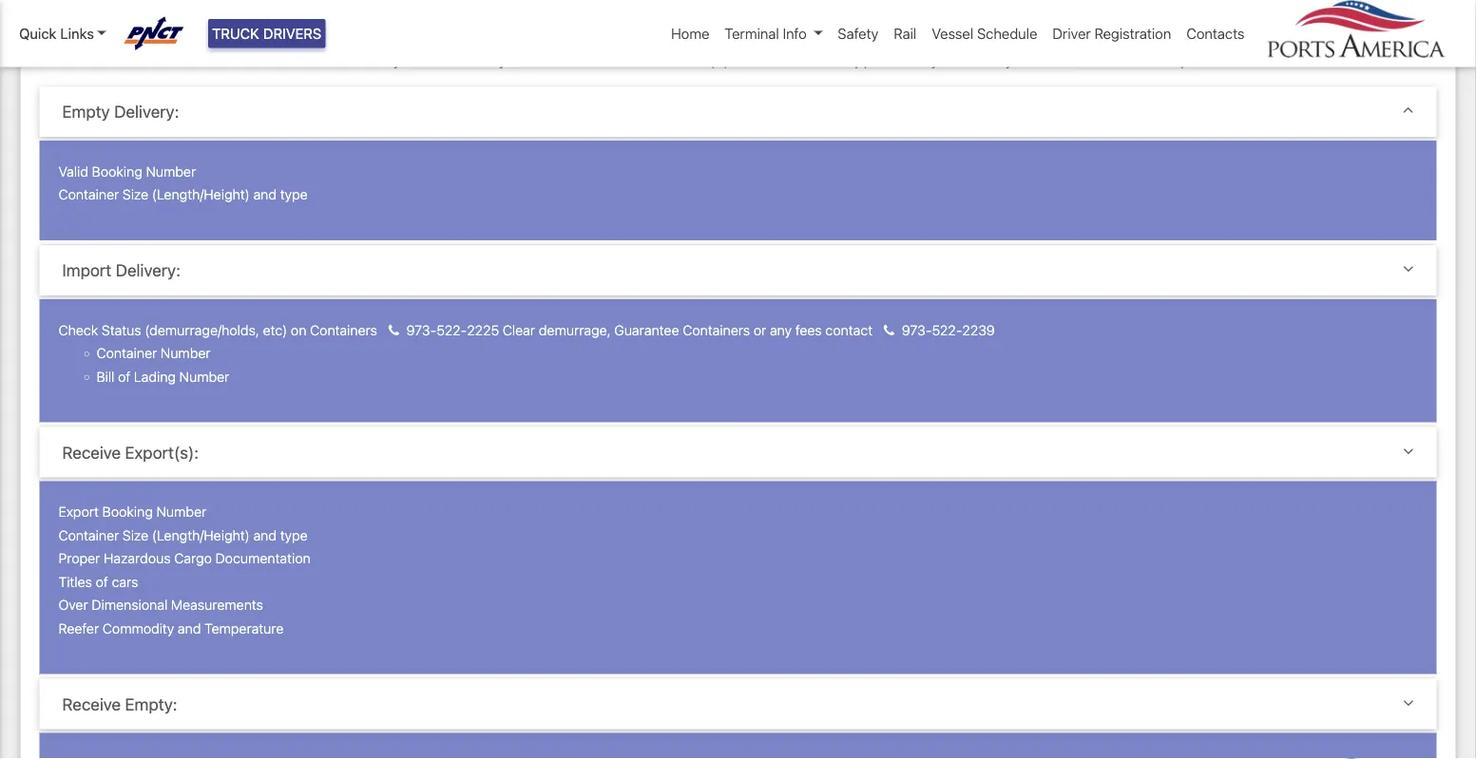Task type: describe. For each thing, give the bounding box(es) containing it.
on
[[291, 322, 307, 338]]

1 when from the left
[[792, 51, 829, 69]]

info
[[783, 25, 807, 42]]

clear
[[503, 322, 535, 338]]

please ensure that you do not idle your truck for more than three (3) minutes when stopped. always turn off your truck when not occupied.
[[262, 51, 1215, 69]]

size for valid
[[123, 186, 149, 203]]

truck
[[212, 25, 259, 42]]

1 your from the left
[[499, 51, 529, 69]]

temperature
[[205, 620, 284, 637]]

rail
[[894, 25, 917, 42]]

2239
[[963, 322, 995, 338]]

driver
[[1053, 25, 1091, 42]]

angle down image for export(s):
[[1403, 443, 1414, 459]]

2225
[[467, 322, 499, 338]]

links
[[60, 25, 94, 42]]

terminal
[[725, 25, 779, 42]]

rail link
[[886, 15, 924, 52]]

status
[[102, 322, 141, 338]]

import delivery: link
[[62, 261, 1414, 281]]

hazardous
[[104, 551, 171, 567]]

bill
[[96, 369, 114, 385]]

clear demurrage, guarantee containers or any fees contact
[[499, 322, 876, 338]]

booking for valid
[[92, 163, 142, 179]]

quick links
[[19, 25, 94, 42]]

receive for receive export(s):
[[62, 443, 121, 462]]

home link
[[664, 15, 717, 52]]

titles
[[58, 574, 92, 590]]

receive export(s):
[[62, 443, 199, 462]]

documentation
[[215, 551, 311, 567]]

that
[[362, 51, 389, 69]]

www.porttruckpass.com link
[[941, 13, 1108, 31]]

522- for 2225
[[437, 322, 467, 338]]

drivers
[[263, 25, 322, 42]]

973- for 973-522-2225
[[407, 322, 437, 338]]

container for export
[[58, 527, 119, 544]]

valid
[[58, 163, 88, 179]]

measurements
[[171, 597, 263, 613]]

container number bill of lading number
[[96, 345, 229, 385]]

empty delivery: link
[[62, 102, 1414, 122]]

973- for 973-522-2239
[[902, 322, 932, 338]]

import
[[62, 261, 111, 280]]

safety
[[838, 25, 879, 42]]

(length/height) for valid
[[152, 186, 250, 203]]

commodity
[[103, 620, 174, 637]]

safety link
[[830, 15, 886, 52]]

delivery: for import delivery:
[[116, 261, 181, 280]]

lading
[[134, 369, 176, 385]]

receive empty: link
[[62, 695, 1414, 715]]

0 vertical spatial or
[[763, 13, 777, 31]]

idle
[[470, 51, 495, 69]]

522- for 2239
[[932, 322, 963, 338]]

(length/height) for export
[[152, 527, 250, 544]]

container inside container number bill of lading number
[[96, 345, 157, 361]]

973-522-2239 link
[[876, 322, 995, 338]]

schedule
[[977, 25, 1038, 42]]

truck drivers
[[212, 25, 322, 42]]

1 not from the left
[[444, 51, 466, 69]]

vessel schedule link
[[924, 15, 1045, 52]]

number inside valid booking number container size (length/height) and type
[[146, 163, 196, 179]]

container for valid
[[58, 186, 119, 203]]

driver registration
[[1053, 25, 1172, 42]]

angle down image for delivery:
[[1403, 261, 1414, 277]]

check
[[58, 322, 98, 338]]

web-
[[813, 13, 849, 31]]

demurrage,
[[539, 322, 611, 338]]

delivery: for empty delivery:
[[114, 102, 179, 121]]

1 containers from the left
[[310, 322, 377, 338]]

terminal info link
[[717, 15, 830, 52]]

off
[[982, 51, 1002, 69]]

empty delivery: tab panel
[[39, 141, 1437, 244]]

vessel
[[932, 25, 974, 42]]

2 not from the left
[[1120, 51, 1143, 69]]

check status (demurrage/holds, etc) on containers
[[58, 322, 381, 338]]

truck drivers link
[[208, 19, 325, 48]]

than
[[635, 51, 665, 69]]

three
[[669, 51, 705, 69]]

over
[[58, 597, 88, 613]]

receive empty:
[[62, 695, 177, 714]]

contacts link
[[1179, 15, 1253, 52]]

cargo
[[174, 551, 212, 567]]



Task type: vqa. For each thing, say whether or not it's contained in the screenshot.
and related to Export Booking Number Container Size (Length/Height) and type Proper Hazardous Cargo Documentation Titles of cars Over Dimensional Measurements Reefer Commodity and Temperature
yes



Task type: locate. For each thing, give the bounding box(es) containing it.
1 vertical spatial (length/height)
[[152, 527, 250, 544]]

or
[[763, 13, 777, 31], [754, 322, 767, 338]]

1 horizontal spatial not
[[1120, 51, 1143, 69]]

0 vertical spatial angle down image
[[1403, 102, 1414, 118]]

container inside export booking number container size (length/height) and type proper hazardous cargo documentation titles of cars over dimensional measurements reefer commodity and temperature
[[58, 527, 119, 544]]

0 vertical spatial type
[[280, 186, 308, 203]]

0 horizontal spatial when
[[792, 51, 829, 69]]

of inside container number bill of lading number
[[118, 369, 130, 385]]

delivery: inside import delivery: 'link'
[[116, 261, 181, 280]]

0 vertical spatial (length/height)
[[152, 186, 250, 203]]

of inside export booking number container size (length/height) and type proper hazardous cargo documentation titles of cars over dimensional measurements reefer commodity and temperature
[[96, 574, 108, 590]]

export
[[58, 504, 99, 520]]

your
[[499, 51, 529, 69], [1005, 51, 1036, 69]]

973-
[[407, 322, 437, 338], [902, 322, 932, 338]]

size up hazardous
[[123, 527, 149, 544]]

reefer
[[58, 620, 99, 637]]

1 vertical spatial or
[[754, 322, 767, 338]]

1 vertical spatial container
[[96, 345, 157, 361]]

0 horizontal spatial containers
[[310, 322, 377, 338]]

2 973- from the left
[[902, 322, 932, 338]]

2 your from the left
[[1005, 51, 1036, 69]]

angle down image inside receive export(s): link
[[1403, 443, 1414, 459]]

import delivery: tab panel
[[39, 300, 1437, 426]]

2 when from the left
[[1079, 51, 1116, 69]]

type
[[280, 186, 308, 203], [280, 527, 308, 544]]

2 receive from the top
[[62, 695, 121, 714]]

0 vertical spatial and
[[253, 186, 277, 203]]

delivery: inside empty delivery: 'link'
[[114, 102, 179, 121]]

0 vertical spatial angle down image
[[1403, 261, 1414, 277]]

empty delivery:
[[62, 102, 179, 121]]

0 horizontal spatial 973-
[[407, 322, 437, 338]]

1-866-758-3838 link
[[609, 13, 755, 31]]

0 horizontal spatial 522-
[[437, 322, 467, 338]]

2 (length/height) from the top
[[152, 527, 250, 544]]

2 size from the top
[[123, 527, 149, 544]]

fees
[[796, 322, 822, 338]]

not right do
[[444, 51, 466, 69]]

receive up export
[[62, 443, 121, 462]]

1 vertical spatial angle down image
[[1403, 695, 1414, 711]]

1-
[[636, 13, 650, 31]]

(length/height) inside export booking number container size (length/height) and type proper hazardous cargo documentation titles of cars over dimensional measurements reefer commodity and temperature
[[152, 527, 250, 544]]

truck
[[533, 51, 569, 69], [1040, 51, 1075, 69]]

2 angle down image from the top
[[1403, 443, 1414, 459]]

1 vertical spatial of
[[96, 574, 108, 590]]

registration
[[1095, 25, 1172, 42]]

booking up hazardous
[[102, 504, 153, 520]]

containers
[[310, 322, 377, 338], [683, 322, 750, 338]]

container inside valid booking number container size (length/height) and type
[[58, 186, 119, 203]]

of
[[118, 369, 130, 385], [96, 574, 108, 590]]

3838
[[718, 13, 755, 31]]

or right ,
[[763, 13, 777, 31]]

when
[[792, 51, 829, 69], [1079, 51, 1116, 69]]

0 horizontal spatial not
[[444, 51, 466, 69]]

booking inside export booking number container size (length/height) and type proper hazardous cargo documentation titles of cars over dimensional measurements reefer commodity and temperature
[[102, 504, 153, 520]]

booking
[[92, 163, 142, 179], [102, 504, 153, 520]]

size up import delivery: at top
[[123, 186, 149, 203]]

valid booking number container size (length/height) and type
[[58, 163, 308, 203]]

receive export(s): tab panel
[[39, 482, 1437, 678]]

1 522- from the left
[[437, 322, 467, 338]]

(demurrage/holds,
[[145, 322, 259, 338]]

phone image inside 973-522-2225 link
[[388, 324, 399, 338]]

1 type from the top
[[280, 186, 308, 203]]

container up the "proper"
[[58, 527, 119, 544]]

973- left 2239 at top
[[902, 322, 932, 338]]

1 vertical spatial booking
[[102, 504, 153, 520]]

type inside export booking number container size (length/height) and type proper hazardous cargo documentation titles of cars over dimensional measurements reefer commodity and temperature
[[280, 527, 308, 544]]

of left cars
[[96, 574, 108, 590]]

phone image left 973-522-2225
[[388, 324, 399, 338]]

phone image inside 973-522-2239 'link'
[[884, 324, 895, 338]]

of right bill
[[118, 369, 130, 385]]

container
[[58, 186, 119, 203], [96, 345, 157, 361], [58, 527, 119, 544]]

quick
[[19, 25, 56, 42]]

1 horizontal spatial truck
[[1040, 51, 1075, 69]]

1 vertical spatial size
[[123, 527, 149, 544]]

always
[[898, 51, 946, 69]]

size
[[123, 186, 149, 203], [123, 527, 149, 544]]

0 vertical spatial receive
[[62, 443, 121, 462]]

booking inside valid booking number container size (length/height) and type
[[92, 163, 142, 179]]

booking for export
[[102, 504, 153, 520]]

delivery:
[[114, 102, 179, 121], [116, 261, 181, 280]]

866-
[[650, 13, 685, 31]]

phone image for 973-522-2225
[[388, 324, 399, 338]]

973-522-2225
[[403, 322, 499, 338]]

2 type from the top
[[280, 527, 308, 544]]

0 horizontal spatial of
[[96, 574, 108, 590]]

import delivery:
[[62, 261, 181, 280]]

1 vertical spatial type
[[280, 527, 308, 544]]

1 horizontal spatial when
[[1079, 51, 1116, 69]]

758-
[[685, 13, 718, 31]]

1 horizontal spatial phone image
[[884, 324, 895, 338]]

or inside import delivery: tab panel
[[754, 322, 767, 338]]

522-
[[437, 322, 467, 338], [932, 322, 963, 338]]

phone image for 973-522-2239
[[884, 324, 895, 338]]

dimensional
[[92, 597, 168, 613]]

type for export booking number container size (length/height) and type proper hazardous cargo documentation titles of cars over dimensional measurements reefer commodity and temperature
[[280, 527, 308, 544]]

home
[[671, 25, 710, 42]]

1 (length/height) from the top
[[152, 186, 250, 203]]

occupied.
[[1147, 51, 1215, 69]]

1 angle down image from the top
[[1403, 261, 1414, 277]]

1 truck from the left
[[533, 51, 569, 69]]

size inside valid booking number container size (length/height) and type
[[123, 186, 149, 203]]

phone image
[[388, 324, 399, 338], [884, 324, 895, 338]]

angle down image inside empty delivery: 'link'
[[1403, 102, 1414, 118]]

receive empty: tab panel
[[39, 734, 1437, 760]]

any
[[770, 322, 792, 338]]

quick links link
[[19, 23, 106, 44]]

truck down driver
[[1040, 51, 1075, 69]]

containers right on
[[310, 322, 377, 338]]

please
[[262, 51, 307, 69]]

empty
[[62, 102, 110, 121]]

container down status
[[96, 345, 157, 361]]

export booking number container size (length/height) and type proper hazardous cargo documentation titles of cars over dimensional measurements reefer commodity and temperature
[[58, 504, 311, 637]]

size inside export booking number container size (length/height) and type proper hazardous cargo documentation titles of cars over dimensional measurements reefer commodity and temperature
[[123, 527, 149, 544]]

1 size from the top
[[123, 186, 149, 203]]

truck left the for
[[533, 51, 569, 69]]

receive export(s): link
[[62, 443, 1414, 463]]

guarantee
[[614, 322, 679, 338]]

1 horizontal spatial your
[[1005, 51, 1036, 69]]

0 vertical spatial container
[[58, 186, 119, 203]]

angle down image inside "receive empty:" link
[[1403, 695, 1414, 711]]

2 vertical spatial and
[[178, 620, 201, 637]]

2 truck from the left
[[1040, 51, 1075, 69]]

1 horizontal spatial containers
[[683, 322, 750, 338]]

1 vertical spatial and
[[253, 527, 277, 544]]

more
[[596, 51, 631, 69]]

and
[[253, 186, 277, 203], [253, 527, 277, 544], [178, 620, 201, 637]]

and for export booking number container size (length/height) and type proper hazardous cargo documentation titles of cars over dimensional measurements reefer commodity and temperature
[[253, 527, 277, 544]]

contact
[[826, 322, 873, 338]]

cars
[[112, 574, 138, 590]]

2 angle down image from the top
[[1403, 695, 1414, 711]]

and for valid booking number container size (length/height) and type
[[253, 186, 277, 203]]

angle down image inside import delivery: 'link'
[[1403, 261, 1414, 277]]

,
[[755, 13, 759, 31]]

1 phone image from the left
[[388, 324, 399, 338]]

container down valid
[[58, 186, 119, 203]]

driver registration link
[[1045, 15, 1179, 52]]

0 vertical spatial size
[[123, 186, 149, 203]]

etc)
[[263, 322, 287, 338]]

1 angle down image from the top
[[1403, 102, 1414, 118]]

vessel schedule
[[932, 25, 1038, 42]]

containers down import delivery: 'link' at top
[[683, 322, 750, 338]]

1 receive from the top
[[62, 443, 121, 462]]

2 phone image from the left
[[884, 324, 895, 338]]

1-866-758-3838 , or ptp web-site address: www.porttruckpass.com
[[632, 13, 1108, 31]]

site
[[849, 13, 874, 31]]

you
[[393, 51, 418, 69]]

0 vertical spatial delivery:
[[114, 102, 179, 121]]

1 horizontal spatial of
[[118, 369, 130, 385]]

973-522-2225 link
[[381, 322, 499, 338]]

delivery: right empty at the top left of the page
[[114, 102, 179, 121]]

(length/height) inside valid booking number container size (length/height) and type
[[152, 186, 250, 203]]

0 horizontal spatial phone image
[[388, 324, 399, 338]]

do
[[422, 51, 440, 69]]

export(s):
[[125, 443, 199, 462]]

type inside valid booking number container size (length/height) and type
[[280, 186, 308, 203]]

ensure
[[311, 51, 358, 69]]

1 vertical spatial receive
[[62, 695, 121, 714]]

2 containers from the left
[[683, 322, 750, 338]]

angle down image
[[1403, 261, 1414, 277], [1403, 695, 1414, 711]]

type for valid booking number container size (length/height) and type
[[280, 186, 308, 203]]

1 horizontal spatial 522-
[[932, 322, 963, 338]]

ptp
[[781, 13, 809, 31]]

number inside export booking number container size (length/height) and type proper hazardous cargo documentation titles of cars over dimensional measurements reefer commodity and temperature
[[156, 504, 207, 520]]

empty:
[[125, 695, 177, 714]]

receive for receive empty:
[[62, 695, 121, 714]]

minutes
[[734, 51, 788, 69]]

phone image right contact
[[884, 324, 895, 338]]

terminal info
[[725, 25, 807, 42]]

receive left empty:
[[62, 695, 121, 714]]

973- left the 2225
[[407, 322, 437, 338]]

your right off
[[1005, 51, 1036, 69]]

0 vertical spatial of
[[118, 369, 130, 385]]

1 vertical spatial angle down image
[[1403, 443, 1414, 459]]

when down driver registration
[[1079, 51, 1116, 69]]

2 vertical spatial container
[[58, 527, 119, 544]]

when down the info
[[792, 51, 829, 69]]

size for export
[[123, 527, 149, 544]]

www.porttruckpass.com
[[941, 13, 1108, 31]]

2 522- from the left
[[932, 322, 963, 338]]

1 vertical spatial delivery:
[[116, 261, 181, 280]]

proper
[[58, 551, 100, 567]]

your right idle
[[499, 51, 529, 69]]

angle down image
[[1403, 102, 1414, 118], [1403, 443, 1414, 459]]

tab list containing empty delivery:
[[39, 87, 1437, 760]]

address:
[[878, 13, 937, 31]]

receive
[[62, 443, 121, 462], [62, 695, 121, 714]]

for
[[573, 51, 592, 69]]

booking right valid
[[92, 163, 142, 179]]

(3)
[[709, 51, 730, 69]]

delivery: right import
[[116, 261, 181, 280]]

turn
[[950, 51, 978, 69]]

(length/height)
[[152, 186, 250, 203], [152, 527, 250, 544]]

1 973- from the left
[[407, 322, 437, 338]]

1 horizontal spatial 973-
[[902, 322, 932, 338]]

tab list
[[39, 87, 1437, 760]]

angle down image for delivery:
[[1403, 102, 1414, 118]]

0 horizontal spatial truck
[[533, 51, 569, 69]]

not down registration
[[1120, 51, 1143, 69]]

0 vertical spatial booking
[[92, 163, 142, 179]]

angle down image for empty:
[[1403, 695, 1414, 711]]

and inside valid booking number container size (length/height) and type
[[253, 186, 277, 203]]

or left "any"
[[754, 322, 767, 338]]

0 horizontal spatial your
[[499, 51, 529, 69]]



